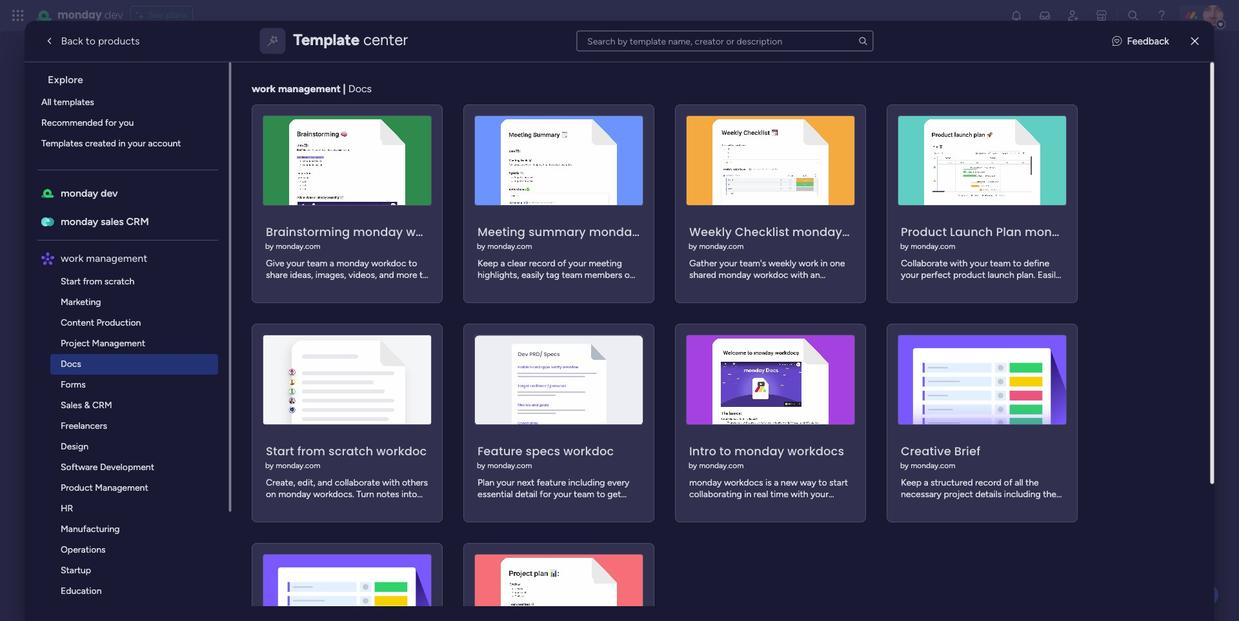 Task type: locate. For each thing, give the bounding box(es) containing it.
for
[[105, 117, 117, 128], [540, 489, 552, 500]]

0 horizontal spatial with
[[383, 478, 400, 489]]

0 vertical spatial dev
[[104, 8, 123, 23]]

help
[[1185, 589, 1208, 602]]

1 vertical spatial and
[[295, 512, 310, 523]]

your up essential
[[497, 478, 515, 489]]

work management | docs
[[252, 82, 372, 94]]

0 horizontal spatial plan
[[478, 478, 495, 489]]

0 horizontal spatial for
[[105, 117, 117, 128]]

plan up essential
[[478, 478, 495, 489]]

0 horizontal spatial from
[[83, 276, 103, 287]]

product inside 'work management templates' element
[[61, 482, 93, 493]]

1 vertical spatial management
[[86, 252, 148, 264]]

0 vertical spatial from
[[83, 276, 103, 287]]

work
[[252, 82, 276, 94], [61, 252, 84, 264], [799, 258, 819, 269], [803, 281, 822, 292]]

and up "workdocs." at bottom
[[318, 478, 333, 489]]

1 vertical spatial in
[[821, 258, 828, 269]]

management for work management | docs
[[278, 82, 341, 94]]

forms
[[61, 379, 86, 390]]

workdoc inside feature specs workdoc by monday.com
[[564, 443, 615, 459]]

scratch up collaborate
[[329, 443, 374, 459]]

0 horizontal spatial start
[[61, 276, 81, 287]]

from inside start from scratch workdoc by monday.com
[[298, 443, 326, 459]]

the down started,
[[478, 512, 491, 523]]

for inside plan your next feature including every essential detail for your team to get started, from the problem it will solve to the go-to-market plan.
[[540, 489, 552, 500]]

created
[[85, 138, 116, 149]]

management down production
[[92, 338, 146, 349]]

scratch inside start from scratch workdoc by monday.com
[[329, 443, 374, 459]]

for left you
[[105, 117, 117, 128]]

monday.com up edit,
[[276, 461, 321, 470]]

charts,
[[360, 501, 387, 512]]

monday.com inside weekly checklist monday workdoc by monday.com
[[700, 242, 744, 251]]

select product image
[[12, 9, 25, 22]]

by
[[266, 242, 274, 251], [477, 242, 486, 251], [689, 242, 698, 251], [901, 242, 910, 251], [266, 461, 274, 470], [477, 461, 486, 470], [689, 461, 698, 470], [901, 461, 910, 470]]

1 horizontal spatial for
[[540, 489, 552, 500]]

None search field
[[577, 31, 874, 51]]

management down the 'development'
[[95, 482, 149, 493]]

with inside create, edit, and collaborate with others on monday workdocs. turn notes into actionable tasks, share charts, embed videos and more.
[[383, 478, 400, 489]]

1 vertical spatial with
[[383, 478, 400, 489]]

2 horizontal spatial from
[[511, 501, 531, 512]]

explore
[[48, 73, 83, 85]]

work management templates element
[[38, 271, 229, 622]]

essential
[[478, 489, 514, 500]]

close image
[[1192, 36, 1199, 46]]

from up marketing
[[83, 276, 103, 287]]

your left team's
[[720, 258, 738, 269]]

start inside 'work management templates' element
[[61, 276, 81, 287]]

management
[[92, 338, 146, 349], [95, 482, 149, 493]]

0 horizontal spatial the
[[478, 512, 491, 523]]

1 vertical spatial the
[[478, 512, 491, 523]]

0 vertical spatial product
[[902, 224, 948, 240]]

monday.com inside start from scratch workdoc by monday.com
[[276, 461, 321, 470]]

0 vertical spatial for
[[105, 117, 117, 128]]

0 horizontal spatial docs
[[61, 358, 82, 369]]

for down feature
[[540, 489, 552, 500]]

1 vertical spatial dev
[[101, 187, 118, 199]]

1 vertical spatial scratch
[[329, 443, 374, 459]]

monday marketplace image
[[1096, 9, 1109, 22]]

dev up products
[[104, 8, 123, 23]]

scratch
[[105, 276, 135, 287], [329, 443, 374, 459]]

1 horizontal spatial with
[[791, 270, 809, 281]]

monday.com down meeting
[[488, 242, 533, 251]]

work management
[[61, 252, 148, 264]]

weekly
[[769, 258, 797, 269]]

1 horizontal spatial product
[[902, 224, 948, 240]]

account
[[148, 138, 181, 149]]

search everything image
[[1127, 9, 1140, 22]]

1 horizontal spatial in
[[821, 258, 828, 269]]

share
[[336, 501, 358, 512]]

scratch inside 'work management templates' element
[[105, 276, 135, 287]]

monday.com down launch
[[911, 242, 956, 251]]

creative brief by monday.com
[[901, 443, 981, 470]]

monday dev up 'monday sales crm'
[[61, 187, 118, 199]]

crm right &
[[93, 400, 112, 411]]

start inside start from scratch workdoc by monday.com
[[266, 443, 295, 459]]

market
[[520, 512, 548, 523]]

monday inside product launch plan monday workdoc by monday.com
[[1026, 224, 1076, 240]]

templates
[[42, 138, 83, 149]]

0 vertical spatial management
[[278, 82, 341, 94]]

2 vertical spatial from
[[511, 501, 531, 512]]

management left |
[[278, 82, 341, 94]]

start from scratch workdoc by monday.com
[[266, 443, 427, 470]]

project
[[61, 338, 90, 349]]

1 vertical spatial docs
[[61, 358, 82, 369]]

start up marketing
[[61, 276, 81, 287]]

0 vertical spatial in
[[119, 138, 126, 149]]

1 vertical spatial crm
[[93, 400, 112, 411]]

to right back
[[86, 35, 96, 47]]

in inside explore element
[[119, 138, 126, 149]]

to right intro at the bottom right of the page
[[720, 443, 732, 459]]

for inside explore element
[[105, 117, 117, 128]]

with up keep
[[791, 270, 809, 281]]

get
[[608, 489, 622, 500]]

crm
[[127, 215, 149, 227], [93, 400, 112, 411]]

turn
[[357, 489, 375, 500]]

product
[[902, 224, 948, 240], [61, 482, 93, 493]]

0 horizontal spatial in
[[119, 138, 126, 149]]

workdoc inside product launch plan monday workdoc by monday.com
[[1079, 224, 1129, 240]]

started,
[[478, 501, 509, 512]]

create,
[[266, 478, 296, 489]]

1 horizontal spatial from
[[298, 443, 326, 459]]

product inside product launch plan monday workdoc by monday.com
[[902, 224, 948, 240]]

0 horizontal spatial crm
[[93, 400, 112, 411]]

checklist
[[736, 224, 790, 240]]

1 horizontal spatial scratch
[[329, 443, 374, 459]]

0 vertical spatial monday dev
[[57, 8, 123, 23]]

with up the notes
[[383, 478, 400, 489]]

monday.com down brainstorming
[[276, 242, 321, 251]]

to-
[[508, 512, 520, 523]]

crm right "sales"
[[127, 215, 149, 227]]

product left launch
[[902, 224, 948, 240]]

you
[[119, 117, 134, 128]]

startup
[[61, 565, 91, 576]]

monday dev up back to products button
[[57, 8, 123, 23]]

in down you
[[119, 138, 126, 149]]

from down detail
[[511, 501, 531, 512]]

monday.com down weekly
[[700, 242, 744, 251]]

sales
[[61, 400, 82, 411]]

docs right |
[[349, 82, 372, 94]]

1 vertical spatial product
[[61, 482, 93, 493]]

and down actionable
[[295, 512, 310, 523]]

0 horizontal spatial scratch
[[105, 276, 135, 287]]

in left one
[[821, 258, 828, 269]]

list box
[[30, 62, 231, 622]]

docs up forms on the bottom left
[[61, 358, 82, 369]]

notes
[[377, 489, 400, 500]]

the
[[533, 501, 546, 512], [478, 512, 491, 523]]

0 vertical spatial start
[[61, 276, 81, 287]]

marketing
[[61, 296, 101, 307]]

product down software on the bottom left
[[61, 482, 93, 493]]

content production
[[61, 317, 141, 328]]

1 horizontal spatial the
[[533, 501, 546, 512]]

will
[[592, 501, 605, 512]]

plan.
[[551, 512, 569, 523]]

search image
[[858, 36, 868, 46]]

your down you
[[128, 138, 146, 149]]

software
[[61, 462, 98, 473]]

management for product management
[[95, 482, 149, 493]]

0 vertical spatial management
[[92, 338, 146, 349]]

monday.com down 'feature'
[[488, 461, 533, 470]]

go-
[[494, 512, 508, 523]]

videos
[[266, 512, 293, 523]]

plan right launch
[[997, 224, 1022, 240]]

monday.com inside feature specs workdoc by monday.com
[[488, 461, 533, 470]]

by inside feature specs workdoc by monday.com
[[477, 461, 486, 470]]

from up edit,
[[298, 443, 326, 459]]

launch
[[951, 224, 994, 240]]

1 horizontal spatial docs
[[349, 82, 372, 94]]

scratch for start from scratch
[[105, 276, 135, 287]]

to left keep
[[770, 281, 779, 292]]

0 vertical spatial with
[[791, 270, 809, 281]]

to up will
[[597, 489, 606, 500]]

template center
[[293, 30, 408, 49]]

your inside gather your team's weekly work in one shared monday workdoc with an organized checklist to keep work moving forward.
[[720, 258, 738, 269]]

0 horizontal spatial management
[[86, 252, 148, 264]]

monday inside weekly checklist monday workdoc by monday.com
[[793, 224, 843, 240]]

management for project management
[[92, 338, 146, 349]]

create, edit, and collaborate with others on monday workdocs. turn notes into actionable tasks, share charts, embed videos and more.
[[266, 478, 428, 523]]

1 horizontal spatial and
[[318, 478, 333, 489]]

dev up "sales"
[[101, 187, 118, 199]]

1 vertical spatial for
[[540, 489, 552, 500]]

the up market
[[533, 501, 546, 512]]

management inside list box
[[86, 252, 148, 264]]

monday.com down intro at the bottom right of the page
[[700, 461, 744, 470]]

into
[[402, 489, 418, 500]]

0 vertical spatial plan
[[997, 224, 1022, 240]]

sales
[[101, 215, 124, 227]]

crm inside 'work management templates' element
[[93, 400, 112, 411]]

monday.com down creative at the right
[[911, 461, 956, 470]]

your up problem
[[554, 489, 572, 500]]

start up 'create,'
[[266, 443, 295, 459]]

monday inside create, edit, and collaborate with others on monday workdocs. turn notes into actionable tasks, share charts, embed videos and more.
[[279, 489, 311, 500]]

1 vertical spatial start
[[266, 443, 295, 459]]

feature
[[478, 443, 523, 459]]

workdoc
[[406, 224, 457, 240], [643, 224, 693, 240], [846, 224, 897, 240], [1079, 224, 1129, 240], [754, 270, 789, 281], [377, 443, 427, 459], [564, 443, 615, 459]]

center
[[364, 30, 408, 49]]

|
[[344, 82, 346, 94]]

feedback
[[1128, 35, 1170, 47]]

v2 user feedback image
[[1113, 34, 1123, 48]]

templates created in your account
[[42, 138, 181, 149]]

monday.com
[[276, 242, 321, 251], [488, 242, 533, 251], [700, 242, 744, 251], [911, 242, 956, 251], [276, 461, 321, 470], [488, 461, 533, 470], [700, 461, 744, 470], [911, 461, 956, 470]]

to right solve
[[630, 501, 639, 512]]

development
[[100, 462, 155, 473]]

1 vertical spatial from
[[298, 443, 326, 459]]

0 horizontal spatial product
[[61, 482, 93, 493]]

in inside gather your team's weekly work in one shared monday workdoc with an organized checklist to keep work moving forward.
[[821, 258, 828, 269]]

0 vertical spatial crm
[[127, 215, 149, 227]]

start for start from scratch
[[61, 276, 81, 287]]

from inside 'work management templates' element
[[83, 276, 103, 287]]

detail
[[516, 489, 538, 500]]

by inside weekly checklist monday workdoc by monday.com
[[689, 242, 698, 251]]

scratch down work management
[[105, 276, 135, 287]]

by inside the creative brief by monday.com
[[901, 461, 910, 470]]

back
[[61, 35, 83, 47]]

1 horizontal spatial plan
[[997, 224, 1022, 240]]

0 horizontal spatial and
[[295, 512, 310, 523]]

1 horizontal spatial start
[[266, 443, 295, 459]]

next
[[517, 478, 535, 489]]

to
[[86, 35, 96, 47], [770, 281, 779, 292], [720, 443, 732, 459], [597, 489, 606, 500], [630, 501, 639, 512]]

1 horizontal spatial management
[[278, 82, 341, 94]]

freelancers
[[61, 420, 107, 431]]

management
[[278, 82, 341, 94], [86, 252, 148, 264]]

explore heading
[[38, 62, 229, 92]]

with
[[791, 270, 809, 281], [383, 478, 400, 489]]

by inside brainstorming monday workdoc by monday.com
[[266, 242, 274, 251]]

dev
[[104, 8, 123, 23], [101, 187, 118, 199]]

1 horizontal spatial crm
[[127, 215, 149, 227]]

plans
[[166, 10, 187, 21]]

0 vertical spatial and
[[318, 478, 333, 489]]

0 vertical spatial scratch
[[105, 276, 135, 287]]

plan inside product launch plan monday workdoc by monday.com
[[997, 224, 1022, 240]]

management up start from scratch
[[86, 252, 148, 264]]

plan inside plan your next feature including every essential detail for your team to get started, from the problem it will solve to the go-to-market plan.
[[478, 478, 495, 489]]

1 vertical spatial plan
[[478, 478, 495, 489]]

1 vertical spatial management
[[95, 482, 149, 493]]



Task type: describe. For each thing, give the bounding box(es) containing it.
education
[[61, 586, 102, 597]]

docs inside 'work management templates' element
[[61, 358, 82, 369]]

content
[[61, 317, 95, 328]]

by inside intro to monday workdocs by monday.com
[[689, 461, 698, 470]]

feature specs workdoc by monday.com
[[477, 443, 615, 470]]

gather your team's weekly work in one shared monday workdoc with an organized checklist to keep work moving forward.
[[690, 258, 846, 304]]

an
[[811, 270, 821, 281]]

monday.com inside the creative brief by monday.com
[[911, 461, 956, 470]]

one
[[831, 258, 846, 269]]

creative
[[902, 443, 952, 459]]

from for start from scratch
[[83, 276, 103, 287]]

work inside list box
[[61, 252, 84, 264]]

all templates
[[42, 96, 94, 107]]

invite members image
[[1067, 9, 1080, 22]]

forward.
[[722, 293, 755, 304]]

summary
[[529, 224, 586, 240]]

notifications image
[[1010, 9, 1023, 22]]

help image
[[1156, 9, 1169, 22]]

meeting summary monday workdoc by monday.com
[[477, 224, 693, 251]]

workdoc inside start from scratch workdoc by monday.com
[[377, 443, 427, 459]]

by inside product launch plan monday workdoc by monday.com
[[901, 242, 910, 251]]

on
[[266, 489, 277, 500]]

product for launch
[[902, 224, 948, 240]]

from for start from scratch workdoc by monday.com
[[298, 443, 326, 459]]

&
[[84, 400, 90, 411]]

see plans
[[148, 10, 187, 21]]

explore element
[[38, 92, 229, 154]]

from inside plan your next feature including every essential detail for your team to get started, from the problem it will solve to the go-to-market plan.
[[511, 501, 531, 512]]

monday.com inside "meeting summary monday workdoc by monday.com"
[[488, 242, 533, 251]]

organized
[[690, 281, 730, 292]]

software development
[[61, 462, 155, 473]]

crm for sales & crm
[[93, 400, 112, 411]]

start from scratch
[[61, 276, 135, 287]]

1 vertical spatial monday dev
[[61, 187, 118, 199]]

moving
[[690, 293, 720, 304]]

team's
[[740, 258, 767, 269]]

Search by template name, creator or description search field
[[577, 31, 874, 51]]

james peterson image
[[1204, 5, 1224, 26]]

workdoc inside weekly checklist monday workdoc by monday.com
[[846, 224, 897, 240]]

plan your next feature including every essential detail for your team to get started, from the problem it will solve to the go-to-market plan.
[[478, 478, 639, 523]]

embed
[[389, 501, 417, 512]]

collaborate
[[335, 478, 380, 489]]

operations
[[61, 544, 106, 555]]

monday.com inside intro to monday workdocs by monday.com
[[700, 461, 744, 470]]

back to products
[[61, 35, 140, 47]]

workdocs.
[[314, 489, 355, 500]]

with inside gather your team's weekly work in one shared monday workdoc with an organized checklist to keep work moving forward.
[[791, 270, 809, 281]]

template
[[293, 30, 360, 49]]

feature
[[537, 478, 567, 489]]

intro to monday workdocs by monday.com
[[689, 443, 845, 470]]

brainstorming monday workdoc by monday.com
[[266, 224, 457, 251]]

more.
[[312, 512, 335, 523]]

see
[[148, 10, 164, 21]]

monday inside "meeting summary monday workdoc by monday.com"
[[590, 224, 640, 240]]

to inside button
[[86, 35, 96, 47]]

update feed image
[[1039, 9, 1052, 22]]

workdoc inside gather your team's weekly work in one shared monday workdoc with an organized checklist to keep work moving forward.
[[754, 270, 789, 281]]

keep
[[781, 281, 801, 292]]

product for management
[[61, 482, 93, 493]]

weekly checklist monday workdoc by monday.com
[[689, 224, 897, 251]]

solve
[[607, 501, 628, 512]]

every
[[608, 478, 630, 489]]

hr
[[61, 503, 73, 514]]

monday.com inside product launch plan monday workdoc by monday.com
[[911, 242, 956, 251]]

weekly
[[690, 224, 732, 240]]

gather
[[690, 258, 718, 269]]

monday inside brainstorming monday workdoc by monday.com
[[353, 224, 403, 240]]

recommended
[[42, 117, 103, 128]]

team
[[574, 489, 595, 500]]

intro
[[690, 443, 717, 459]]

design
[[61, 441, 89, 452]]

workdocs
[[788, 443, 845, 459]]

monday inside intro to monday workdocs by monday.com
[[735, 443, 785, 459]]

to inside intro to monday workdocs by monday.com
[[720, 443, 732, 459]]

help button
[[1174, 585, 1219, 606]]

back to products button
[[33, 28, 150, 54]]

crm for monday sales crm
[[127, 215, 149, 227]]

workdoc inside brainstorming monday workdoc by monday.com
[[406, 224, 457, 240]]

brainstorming
[[266, 224, 350, 240]]

dev inside list box
[[101, 187, 118, 199]]

templates
[[54, 96, 94, 107]]

all
[[42, 96, 52, 107]]

meeting
[[478, 224, 526, 240]]

list box containing explore
[[30, 62, 231, 622]]

problem
[[548, 501, 582, 512]]

edit,
[[298, 478, 316, 489]]

checklist
[[732, 281, 768, 292]]

monday inside gather your team's weekly work in one shared monday workdoc with an organized checklist to keep work moving forward.
[[719, 270, 752, 281]]

monday.com inside brainstorming monday workdoc by monday.com
[[276, 242, 321, 251]]

product management
[[61, 482, 149, 493]]

by inside "meeting summary monday workdoc by monday.com"
[[477, 242, 486, 251]]

products
[[98, 35, 140, 47]]

workdoc inside "meeting summary monday workdoc by monday.com"
[[643, 224, 693, 240]]

management for work management
[[86, 252, 148, 264]]

others
[[403, 478, 428, 489]]

your inside explore element
[[128, 138, 146, 149]]

tasks,
[[311, 501, 333, 512]]

monday sales crm
[[61, 215, 149, 227]]

it
[[584, 501, 590, 512]]

0 vertical spatial docs
[[349, 82, 372, 94]]

scratch for start from scratch workdoc by monday.com
[[329, 443, 374, 459]]

manufacturing
[[61, 524, 120, 535]]

to inside gather your team's weekly work in one shared monday workdoc with an organized checklist to keep work moving forward.
[[770, 281, 779, 292]]

shared
[[690, 270, 717, 281]]

start for start from scratch workdoc by monday.com
[[266, 443, 295, 459]]

brief
[[955, 443, 981, 459]]

recommended for you
[[42, 117, 134, 128]]

by inside start from scratch workdoc by monday.com
[[266, 461, 274, 470]]

production
[[97, 317, 141, 328]]

feedback link
[[1113, 34, 1170, 48]]

0 vertical spatial the
[[533, 501, 546, 512]]

see plans button
[[131, 6, 193, 25]]



Task type: vqa. For each thing, say whether or not it's contained in the screenshot.
the select product Image
yes



